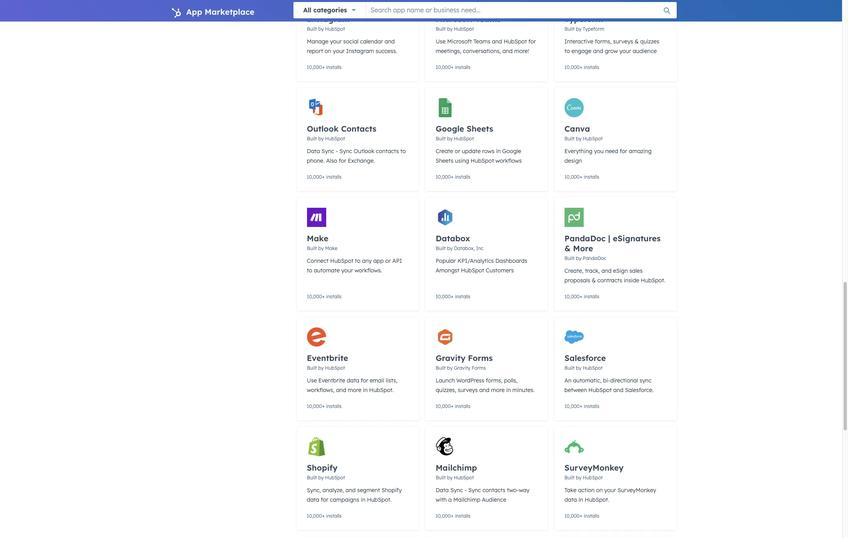 Task type: vqa. For each thing, say whether or not it's contained in the screenshot.


Task type: describe. For each thing, give the bounding box(es) containing it.
mailchimp inside data sync - sync contacts two-way with a mailchimp audience
[[453, 497, 480, 504]]

10,000 for make
[[307, 294, 322, 300]]

or inside connect hubspot to any app or api to automate your workflows.
[[385, 258, 391, 265]]

0 vertical spatial pandadoc
[[565, 234, 606, 244]]

for inside use eventbrite data for email lists, workflows, and more in hubspot.
[[361, 377, 368, 385]]

by inside outlook contacts built by hubspot
[[318, 136, 324, 142]]

0 vertical spatial mailchimp
[[436, 463, 477, 473]]

more
[[573, 244, 593, 254]]

all categories
[[303, 6, 347, 14]]

hubspot inside the mailchimp built by hubspot
[[454, 475, 474, 481]]

to inside interactive forms, surveys & quizzes to engage and grow your audience
[[565, 48, 570, 55]]

by inside surveymonkey built by hubspot
[[576, 475, 581, 481]]

create or update rows in google sheets using hubspot workflows
[[436, 148, 522, 165]]

an
[[565, 377, 572, 385]]

teams inside microsoft teams built by hubspot
[[475, 14, 501, 24]]

esignatures
[[613, 234, 661, 244]]

installs for shopify
[[326, 514, 342, 519]]

engage
[[572, 48, 592, 55]]

built inside databox built by databox, inc
[[436, 246, 446, 252]]

built inside make built by make
[[307, 246, 317, 252]]

to inside data sync - sync outlook contacts to phone. also for exchange.
[[400, 148, 406, 155]]

installs for outlook
[[326, 174, 342, 180]]

and up conversations,
[[492, 38, 502, 45]]

+ for canva
[[580, 174, 583, 180]]

microsoft inside use microsoft teams and hubspot for meetings, conversations, and more!
[[447, 38, 472, 45]]

10,000 for shopify
[[307, 514, 322, 519]]

use for eventbrite
[[307, 377, 317, 385]]

interactive forms, surveys & quizzes to engage and grow your audience
[[565, 38, 659, 55]]

and inside manage your social calendar and report on your instagram success.
[[385, 38, 395, 45]]

outlook inside outlook contacts built by hubspot
[[307, 124, 339, 134]]

1 vertical spatial make
[[325, 246, 337, 252]]

lists,
[[386, 377, 397, 385]]

hubspot. inside use eventbrite data for email lists, workflows, and more in hubspot.
[[369, 387, 394, 394]]

interactive
[[565, 38, 593, 45]]

and inside sync, analyze, and segment shopify data for campaigns in hubspot.
[[345, 487, 356, 494]]

by inside eventbrite built by hubspot
[[318, 365, 324, 371]]

by inside shopify built by hubspot
[[318, 475, 324, 481]]

marketplace
[[205, 7, 254, 17]]

launch wordpress forms, polls, quizzes, surveys and more in minutes.
[[436, 377, 535, 394]]

by inside microsoft teams built by hubspot
[[447, 26, 453, 32]]

shopify built by hubspot
[[307, 463, 345, 481]]

& inside create, track, and esign sales proposals & contracts inside hubspot.
[[592, 277, 596, 284]]

analyze,
[[322, 487, 344, 494]]

api
[[392, 258, 402, 265]]

for inside use microsoft teams and hubspot for meetings, conversations, and more!
[[529, 38, 536, 45]]

rows
[[482, 148, 494, 155]]

conversations,
[[463, 48, 501, 55]]

outlook contacts built by hubspot
[[307, 124, 376, 142]]

1 vertical spatial forms
[[472, 365, 486, 371]]

microsoft inside microsoft teams built by hubspot
[[436, 14, 473, 24]]

proposals
[[565, 277, 590, 284]]

also
[[326, 157, 337, 165]]

10,000 + installs for canva
[[565, 174, 599, 180]]

installs for typeform
[[584, 64, 599, 70]]

data for surveymonkey
[[565, 497, 577, 504]]

by inside pandadoc | esignatures & more built by pandadoc
[[576, 256, 581, 262]]

your left social
[[330, 38, 342, 45]]

sync up also
[[322, 148, 334, 155]]

hubspot inside instagram built by hubspot
[[325, 26, 345, 32]]

+ for gravity forms
[[451, 404, 454, 410]]

built inside surveymonkey built by hubspot
[[565, 475, 575, 481]]

action
[[578, 487, 595, 494]]

1 vertical spatial pandadoc
[[583, 256, 606, 262]]

10,000 for typeform
[[565, 64, 580, 70]]

1 vertical spatial gravity
[[454, 365, 470, 371]]

sync up exchange.
[[340, 148, 352, 155]]

campaigns
[[330, 497, 359, 504]]

more inside use eventbrite data for email lists, workflows, and more in hubspot.
[[348, 387, 361, 394]]

built inside google sheets built by hubspot
[[436, 136, 446, 142]]

in inside create or update rows in google sheets using hubspot workflows
[[496, 148, 501, 155]]

two-
[[507, 487, 519, 494]]

and inside an automatic, bi-directional sync between hubspot and salesforce.
[[613, 387, 624, 394]]

inc
[[476, 246, 484, 252]]

bi-
[[603, 377, 610, 385]]

hubspot inside use microsoft teams and hubspot for meetings, conversations, and more!
[[504, 38, 527, 45]]

your inside take action on your surveymonkey data in hubspot.
[[604, 487, 616, 494]]

customers
[[486, 267, 514, 274]]

built inside salesforce built by hubspot
[[565, 365, 575, 371]]

and left more!
[[503, 48, 513, 55]]

take
[[565, 487, 577, 494]]

hubspot. inside sync, analyze, and segment shopify data for campaigns in hubspot.
[[367, 497, 392, 504]]

sync up a
[[450, 487, 463, 494]]

installs for gravity
[[455, 404, 470, 410]]

a
[[448, 497, 452, 504]]

in inside launch wordpress forms, polls, quizzes, surveys and more in minutes.
[[506, 387, 511, 394]]

create,
[[565, 268, 583, 275]]

google inside google sheets built by hubspot
[[436, 124, 464, 134]]

minutes.
[[512, 387, 535, 394]]

by inside instagram built by hubspot
[[318, 26, 324, 32]]

inside
[[624, 277, 639, 284]]

directional
[[610, 377, 638, 385]]

create
[[436, 148, 453, 155]]

10,000 for databox
[[436, 294, 451, 300]]

sync
[[640, 377, 652, 385]]

forms, inside launch wordpress forms, polls, quizzes, surveys and more in minutes.
[[486, 377, 503, 385]]

manage your social calendar and report on your instagram success.
[[307, 38, 397, 55]]

for inside sync, analyze, and segment shopify data for campaigns in hubspot.
[[321, 497, 328, 504]]

workflows
[[496, 157, 522, 165]]

salesforce built by hubspot
[[565, 353, 606, 371]]

teams inside use microsoft teams and hubspot for meetings, conversations, and more!
[[474, 38, 490, 45]]

social
[[343, 38, 359, 45]]

everything
[[565, 148, 593, 155]]

installs for microsoft
[[455, 64, 470, 70]]

app marketplace
[[186, 7, 254, 17]]

launch
[[436, 377, 455, 385]]

hubspot inside microsoft teams built by hubspot
[[454, 26, 474, 32]]

data sync - sync outlook contacts to phone. also for exchange.
[[307, 148, 406, 165]]

hubspot inside eventbrite built by hubspot
[[325, 365, 345, 371]]

sheets inside google sheets built by hubspot
[[467, 124, 493, 134]]

built inside shopify built by hubspot
[[307, 475, 317, 481]]

and inside launch wordpress forms, polls, quizzes, surveys and more in minutes.
[[479, 387, 490, 394]]

automate
[[314, 267, 340, 274]]

10,000 for google sheets
[[436, 174, 451, 180]]

10,000 + installs for surveymonkey
[[565, 514, 599, 519]]

surveymonkey built by hubspot
[[565, 463, 624, 481]]

built inside pandadoc | esignatures & more built by pandadoc
[[565, 256, 575, 262]]

built inside instagram built by hubspot
[[307, 26, 317, 32]]

contacts inside data sync - sync contacts two-way with a mailchimp audience
[[483, 487, 505, 494]]

google inside create or update rows in google sheets using hubspot workflows
[[502, 148, 521, 155]]

mailchimp built by hubspot
[[436, 463, 477, 481]]

databox
[[436, 234, 470, 244]]

canva built by hubspot
[[565, 124, 603, 142]]

you
[[594, 148, 604, 155]]

data for mailchimp
[[436, 487, 449, 494]]

salesforce
[[565, 353, 606, 363]]

email
[[370, 377, 384, 385]]

dashboards
[[495, 258, 527, 265]]

popular
[[436, 258, 456, 265]]

using
[[455, 157, 469, 165]]

by inside databox built by databox, inc
[[447, 246, 453, 252]]

10,000 for canva
[[565, 174, 580, 180]]

+ for typeform
[[580, 64, 583, 70]]

track,
[[585, 268, 600, 275]]

kpi/analytics
[[458, 258, 494, 265]]

amazing
[[629, 148, 652, 155]]

hubspot inside popular kpi/analytics dashboards amongst hubspot customers
[[461, 267, 484, 274]]

+ for google sheets
[[451, 174, 454, 180]]

categories
[[313, 6, 347, 14]]

10,000 for pandadoc | esignatures & more
[[565, 294, 580, 300]]

built inside typeform built by typeform
[[565, 26, 575, 32]]

data for shopify
[[307, 497, 319, 504]]

everything you need for amazing design
[[565, 148, 652, 165]]

+ for salesforce
[[580, 404, 583, 410]]

segment
[[357, 487, 380, 494]]

esign
[[613, 268, 628, 275]]

hubspot. inside create, track, and esign sales proposals & contracts inside hubspot.
[[641, 277, 665, 284]]

+ for shopify
[[322, 514, 325, 519]]

meetings,
[[436, 48, 461, 55]]

google sheets built by hubspot
[[436, 124, 493, 142]]

+ for make
[[322, 294, 325, 300]]

typeform built by typeform
[[565, 14, 604, 32]]

workflows,
[[307, 387, 335, 394]]

+ for mailchimp
[[451, 514, 454, 519]]

update
[[462, 148, 481, 155]]

10,000 + installs for eventbrite
[[307, 404, 342, 410]]

make built by make
[[307, 234, 337, 252]]

your inside interactive forms, surveys & quizzes to engage and grow your audience
[[619, 48, 631, 55]]

10,000 + installs for typeform
[[565, 64, 599, 70]]

your down social
[[333, 48, 345, 55]]

grow
[[605, 48, 618, 55]]

+ for databox
[[451, 294, 454, 300]]

use for microsoft
[[436, 38, 446, 45]]

calendar
[[360, 38, 383, 45]]

all
[[303, 6, 311, 14]]

or inside create or update rows in google sheets using hubspot workflows
[[455, 148, 460, 155]]

more!
[[514, 48, 529, 55]]

10,000 for eventbrite
[[307, 404, 322, 410]]

- for mailchimp
[[465, 487, 467, 494]]



Task type: locate. For each thing, give the bounding box(es) containing it.
10,000 + installs for databox
[[436, 294, 470, 300]]

surveys inside launch wordpress forms, polls, quizzes, surveys and more in minutes.
[[458, 387, 478, 394]]

10,000 + installs down the quizzes,
[[436, 404, 470, 410]]

installs for pandadoc
[[584, 294, 599, 300]]

on inside take action on your surveymonkey data in hubspot.
[[596, 487, 603, 494]]

1 vertical spatial microsoft
[[447, 38, 472, 45]]

installs for databox
[[455, 294, 470, 300]]

- for outlook
[[336, 148, 338, 155]]

hubspot down rows
[[471, 157, 494, 165]]

- inside data sync - sync outlook contacts to phone. also for exchange.
[[336, 148, 338, 155]]

hubspot
[[325, 26, 345, 32], [454, 26, 474, 32], [504, 38, 527, 45], [325, 136, 345, 142], [454, 136, 474, 142], [583, 136, 603, 142], [471, 157, 494, 165], [330, 258, 353, 265], [461, 267, 484, 274], [325, 365, 345, 371], [583, 365, 603, 371], [589, 387, 612, 394], [325, 475, 345, 481], [454, 475, 474, 481], [583, 475, 603, 481]]

hubspot inside surveymonkey built by hubspot
[[583, 475, 603, 481]]

take action on your surveymonkey data in hubspot.
[[565, 487, 656, 504]]

your right grow
[[619, 48, 631, 55]]

+ for surveymonkey
[[580, 514, 583, 519]]

installs down the campaigns
[[326, 514, 342, 519]]

installs down also
[[326, 174, 342, 180]]

any
[[362, 258, 372, 265]]

1 horizontal spatial sheets
[[467, 124, 493, 134]]

gravity up launch
[[436, 353, 466, 363]]

shopify right "segment" on the left bottom of page
[[382, 487, 402, 494]]

10,000 + installs down the campaigns
[[307, 514, 342, 519]]

& for more
[[565, 244, 571, 254]]

1 vertical spatial shopify
[[382, 487, 402, 494]]

0 horizontal spatial &
[[565, 244, 571, 254]]

salesforce.
[[625, 387, 654, 394]]

hubspot inside connect hubspot to any app or api to automate your workflows.
[[330, 258, 353, 265]]

for inside everything you need for amazing design
[[620, 148, 627, 155]]

1 vertical spatial google
[[502, 148, 521, 155]]

0 horizontal spatial on
[[325, 48, 331, 55]]

0 vertical spatial instagram
[[307, 14, 350, 24]]

0 horizontal spatial data
[[307, 497, 319, 504]]

10,000 for microsoft teams
[[436, 64, 451, 70]]

installs down manage your social calendar and report on your instagram success.
[[326, 64, 342, 70]]

data inside data sync - sync outlook contacts to phone. also for exchange.
[[307, 148, 320, 155]]

installs for mailchimp
[[455, 514, 470, 519]]

more inside launch wordpress forms, polls, quizzes, surveys and more in minutes.
[[491, 387, 505, 394]]

1 vertical spatial typeform
[[583, 26, 604, 32]]

installs down the quizzes,
[[455, 404, 470, 410]]

built up workflows,
[[307, 365, 317, 371]]

1 horizontal spatial on
[[596, 487, 603, 494]]

sheets up rows
[[467, 124, 493, 134]]

shopify inside shopify built by hubspot
[[307, 463, 338, 473]]

built up "meetings,"
[[436, 26, 446, 32]]

by inside make built by make
[[318, 246, 324, 252]]

+ for outlook contacts
[[322, 174, 325, 180]]

built up an
[[565, 365, 575, 371]]

hubspot up "you"
[[583, 136, 603, 142]]

wordpress
[[456, 377, 484, 385]]

audience
[[482, 497, 506, 504]]

built up interactive
[[565, 26, 575, 32]]

1 vertical spatial instagram
[[346, 48, 374, 55]]

1 horizontal spatial outlook
[[354, 148, 374, 155]]

10,000 down sync,
[[307, 514, 322, 519]]

built inside outlook contacts built by hubspot
[[307, 136, 317, 142]]

built up launch
[[436, 365, 446, 371]]

+ down amongst
[[451, 294, 454, 300]]

0 horizontal spatial sheets
[[436, 157, 453, 165]]

& left more
[[565, 244, 571, 254]]

data inside sync, analyze, and segment shopify data for campaigns in hubspot.
[[307, 497, 319, 504]]

hubspot down bi-
[[589, 387, 612, 394]]

sync,
[[307, 487, 321, 494]]

installs for instagram
[[326, 64, 342, 70]]

sales
[[629, 268, 643, 275]]

for left email
[[361, 377, 368, 385]]

1 vertical spatial outlook
[[354, 148, 374, 155]]

installs for google
[[455, 174, 470, 180]]

typeform
[[565, 14, 603, 24], [583, 26, 604, 32]]

built up the connect
[[307, 246, 317, 252]]

1 vertical spatial surveys
[[458, 387, 478, 394]]

10,000 for gravity forms
[[436, 404, 451, 410]]

+ down a
[[451, 514, 454, 519]]

+ down "meetings,"
[[451, 64, 454, 70]]

more
[[348, 387, 361, 394], [491, 387, 505, 394]]

hubspot inside google sheets built by hubspot
[[454, 136, 474, 142]]

1 vertical spatial eventbrite
[[318, 377, 345, 385]]

hubspot inside outlook contacts built by hubspot
[[325, 136, 345, 142]]

hubspot. down email
[[369, 387, 394, 394]]

by up launch
[[447, 365, 453, 371]]

contacts
[[376, 148, 399, 155], [483, 487, 505, 494]]

app
[[186, 7, 202, 17]]

0 vertical spatial or
[[455, 148, 460, 155]]

need
[[605, 148, 618, 155]]

0 horizontal spatial google
[[436, 124, 464, 134]]

forms, inside interactive forms, surveys & quizzes to engage and grow your audience
[[595, 38, 612, 45]]

data inside take action on your surveymonkey data in hubspot.
[[565, 497, 577, 504]]

1 horizontal spatial google
[[502, 148, 521, 155]]

hubspot. down action
[[585, 497, 609, 504]]

- inside data sync - sync contacts two-way with a mailchimp audience
[[465, 487, 467, 494]]

and
[[385, 38, 395, 45], [492, 38, 502, 45], [503, 48, 513, 55], [593, 48, 603, 55], [601, 268, 612, 275], [336, 387, 346, 394], [479, 387, 490, 394], [613, 387, 624, 394], [345, 487, 356, 494]]

0 vertical spatial forms
[[468, 353, 493, 363]]

by up workflows,
[[318, 365, 324, 371]]

- up also
[[336, 148, 338, 155]]

by up the create on the right
[[447, 136, 453, 142]]

in inside use eventbrite data for email lists, workflows, and more in hubspot.
[[363, 387, 368, 394]]

0 vertical spatial teams
[[475, 14, 501, 24]]

1 horizontal spatial forms,
[[595, 38, 612, 45]]

for down analyze,
[[321, 497, 328, 504]]

installs for surveymonkey
[[584, 514, 599, 519]]

installs down everything you need for amazing design
[[584, 174, 599, 180]]

0 vertical spatial sheets
[[467, 124, 493, 134]]

1 vertical spatial data
[[436, 487, 449, 494]]

1 vertical spatial mailchimp
[[453, 497, 480, 504]]

on
[[325, 48, 331, 55], [596, 487, 603, 494]]

2 vertical spatial &
[[592, 277, 596, 284]]

0 horizontal spatial data
[[307, 148, 320, 155]]

10,000 down workflows,
[[307, 404, 322, 410]]

0 vertical spatial google
[[436, 124, 464, 134]]

sync, analyze, and segment shopify data for campaigns in hubspot.
[[307, 487, 402, 504]]

10,000 for mailchimp
[[436, 514, 451, 519]]

more right workflows,
[[348, 387, 361, 394]]

data inside data sync - sync contacts two-way with a mailchimp audience
[[436, 487, 449, 494]]

built up take
[[565, 475, 575, 481]]

0 vertical spatial microsoft
[[436, 14, 473, 24]]

teams up conversations,
[[474, 38, 490, 45]]

outlook up phone.
[[307, 124, 339, 134]]

google
[[436, 124, 464, 134], [502, 148, 521, 155]]

10,000 + installs down design
[[565, 174, 599, 180]]

10,000 + installs down "meetings,"
[[436, 64, 470, 70]]

built up the create on the right
[[436, 136, 446, 142]]

with
[[436, 497, 447, 504]]

1 horizontal spatial more
[[491, 387, 505, 394]]

by inside salesforce built by hubspot
[[576, 365, 581, 371]]

built up sync,
[[307, 475, 317, 481]]

contacts up audience
[[483, 487, 505, 494]]

installs down workflows,
[[326, 404, 342, 410]]

10,000 for instagram
[[307, 64, 322, 70]]

google up the create on the right
[[436, 124, 464, 134]]

built inside canva built by hubspot
[[565, 136, 575, 142]]

and down directional
[[613, 387, 624, 394]]

1 vertical spatial use
[[307, 377, 317, 385]]

& inside interactive forms, surveys & quizzes to engage and grow your audience
[[635, 38, 639, 45]]

& inside pandadoc | esignatures & more built by pandadoc
[[565, 244, 571, 254]]

hubspot up use eventbrite data for email lists, workflows, and more in hubspot.
[[325, 365, 345, 371]]

data left email
[[347, 377, 359, 385]]

contacts down contacts
[[376, 148, 399, 155]]

0 vertical spatial gravity
[[436, 353, 466, 363]]

outlook
[[307, 124, 339, 134], [354, 148, 374, 155]]

+ for eventbrite
[[322, 404, 325, 410]]

hubspot inside an automatic, bi-directional sync between hubspot and salesforce.
[[589, 387, 612, 394]]

1 horizontal spatial use
[[436, 38, 446, 45]]

1 horizontal spatial &
[[592, 277, 596, 284]]

10,000 down phone.
[[307, 174, 322, 180]]

by up manage on the top
[[318, 26, 324, 32]]

built inside the mailchimp built by hubspot
[[436, 475, 446, 481]]

10,000 + installs down between at the right of page
[[565, 404, 599, 410]]

workflows.
[[355, 267, 382, 274]]

0 horizontal spatial or
[[385, 258, 391, 265]]

10,000 + installs down also
[[307, 174, 342, 180]]

and inside create, track, and esign sales proposals & contracts inside hubspot.
[[601, 268, 612, 275]]

10,000 down the create on the right
[[436, 174, 451, 180]]

2 horizontal spatial &
[[635, 38, 639, 45]]

0 vertical spatial make
[[307, 234, 328, 244]]

10,000 + installs down a
[[436, 514, 470, 519]]

your inside connect hubspot to any app or api to automate your workflows.
[[341, 267, 353, 274]]

0 horizontal spatial surveys
[[458, 387, 478, 394]]

sheets inside create or update rows in google sheets using hubspot workflows
[[436, 157, 453, 165]]

mailchimp up a
[[436, 463, 477, 473]]

10,000 + installs for google sheets
[[436, 174, 470, 180]]

0 vertical spatial -
[[336, 148, 338, 155]]

+ down analyze,
[[322, 514, 325, 519]]

& up audience
[[635, 38, 639, 45]]

hubspot.
[[641, 277, 665, 284], [369, 387, 394, 394], [367, 497, 392, 504], [585, 497, 609, 504]]

or
[[455, 148, 460, 155], [385, 258, 391, 265]]

+ down action
[[580, 514, 583, 519]]

10,000 + installs for microsoft teams
[[436, 64, 470, 70]]

and inside interactive forms, surveys & quizzes to engage and grow your audience
[[593, 48, 603, 55]]

hubspot up data sync - sync contacts two-way with a mailchimp audience
[[454, 475, 474, 481]]

make
[[307, 234, 328, 244], [325, 246, 337, 252]]

installs down "meetings,"
[[455, 64, 470, 70]]

10,000 down the quizzes,
[[436, 404, 451, 410]]

+ for microsoft teams
[[451, 64, 454, 70]]

10,000 + installs for gravity forms
[[436, 404, 470, 410]]

1 vertical spatial teams
[[474, 38, 490, 45]]

1 horizontal spatial data
[[436, 487, 449, 494]]

0 horizontal spatial shopify
[[307, 463, 338, 473]]

an automatic, bi-directional sync between hubspot and salesforce.
[[565, 377, 654, 394]]

by inside the mailchimp built by hubspot
[[447, 475, 453, 481]]

forms, up grow
[[595, 38, 612, 45]]

by
[[318, 26, 324, 32], [447, 26, 453, 32], [576, 26, 581, 32], [318, 136, 324, 142], [447, 136, 453, 142], [576, 136, 581, 142], [318, 246, 324, 252], [447, 246, 453, 252], [576, 256, 581, 262], [318, 365, 324, 371], [447, 365, 453, 371], [576, 365, 581, 371], [318, 475, 324, 481], [447, 475, 453, 481], [576, 475, 581, 481]]

in inside sync, analyze, and segment shopify data for campaigns in hubspot.
[[361, 497, 365, 504]]

use microsoft teams and hubspot for meetings, conversations, and more!
[[436, 38, 536, 55]]

eventbrite inside use eventbrite data for email lists, workflows, and more in hubspot.
[[318, 377, 345, 385]]

1 vertical spatial -
[[465, 487, 467, 494]]

in
[[496, 148, 501, 155], [363, 387, 368, 394], [506, 387, 511, 394], [361, 497, 365, 504], [579, 497, 583, 504]]

+ for pandadoc | esignatures & more
[[580, 294, 583, 300]]

+ down design
[[580, 174, 583, 180]]

+ down phone.
[[322, 174, 325, 180]]

0 vertical spatial forms,
[[595, 38, 612, 45]]

by down canva
[[576, 136, 581, 142]]

built up with
[[436, 475, 446, 481]]

contacts inside data sync - sync outlook contacts to phone. also for exchange.
[[376, 148, 399, 155]]

by inside typeform built by typeform
[[576, 26, 581, 32]]

0 vertical spatial eventbrite
[[307, 353, 348, 363]]

10,000 for salesforce
[[565, 404, 580, 410]]

1 more from the left
[[348, 387, 361, 394]]

by up phone.
[[318, 136, 324, 142]]

10,000 for surveymonkey
[[565, 514, 580, 519]]

built inside microsoft teams built by hubspot
[[436, 26, 446, 32]]

microsoft
[[436, 14, 473, 24], [447, 38, 472, 45]]

installs down the proposals
[[584, 294, 599, 300]]

your
[[330, 38, 342, 45], [333, 48, 345, 55], [619, 48, 631, 55], [341, 267, 353, 274], [604, 487, 616, 494]]

hubspot inside salesforce built by hubspot
[[583, 365, 603, 371]]

10,000 down design
[[565, 174, 580, 180]]

1 horizontal spatial contacts
[[483, 487, 505, 494]]

0 vertical spatial shopify
[[307, 463, 338, 473]]

polls,
[[504, 377, 518, 385]]

0 horizontal spatial forms,
[[486, 377, 503, 385]]

10,000 down automate
[[307, 294, 322, 300]]

0 vertical spatial typeform
[[565, 14, 603, 24]]

microsoft teams built by hubspot
[[436, 14, 501, 32]]

10,000 + installs down using
[[436, 174, 470, 180]]

surveys down wordpress
[[458, 387, 478, 394]]

installs down amongst
[[455, 294, 470, 300]]

hubspot inside create or update rows in google sheets using hubspot workflows
[[471, 157, 494, 165]]

0 vertical spatial &
[[635, 38, 639, 45]]

10,000 + installs down workflows,
[[307, 404, 342, 410]]

databox built by databox, inc
[[436, 234, 484, 252]]

hubspot inside canva built by hubspot
[[583, 136, 603, 142]]

2 horizontal spatial data
[[565, 497, 577, 504]]

1 vertical spatial surveymonkey
[[618, 487, 656, 494]]

contracts
[[597, 277, 622, 284]]

1 vertical spatial contacts
[[483, 487, 505, 494]]

mailchimp
[[436, 463, 477, 473], [453, 497, 480, 504]]

hubspot up automate
[[330, 258, 353, 265]]

instagram built by hubspot
[[307, 14, 350, 32]]

popular kpi/analytics dashboards amongst hubspot customers
[[436, 258, 527, 274]]

0 vertical spatial outlook
[[307, 124, 339, 134]]

installs for salesforce
[[584, 404, 599, 410]]

by up the connect
[[318, 246, 324, 252]]

+ down the quizzes,
[[451, 404, 454, 410]]

0 vertical spatial on
[[325, 48, 331, 55]]

instagram inside manage your social calendar and report on your instagram success.
[[346, 48, 374, 55]]

installs down automate
[[326, 294, 342, 300]]

0 vertical spatial use
[[436, 38, 446, 45]]

surveymonkey
[[565, 463, 624, 473], [618, 487, 656, 494]]

by up interactive
[[576, 26, 581, 32]]

use eventbrite data for email lists, workflows, and more in hubspot.
[[307, 377, 397, 394]]

hubspot up more!
[[504, 38, 527, 45]]

10,000 + installs for instagram
[[307, 64, 342, 70]]

1 horizontal spatial or
[[455, 148, 460, 155]]

+ down workflows,
[[322, 404, 325, 410]]

10,000 + installs down amongst
[[436, 294, 470, 300]]

hubspot up "meetings,"
[[454, 26, 474, 32]]

for inside data sync - sync outlook contacts to phone. also for exchange.
[[339, 157, 346, 165]]

0 vertical spatial surveys
[[613, 38, 633, 45]]

1 horizontal spatial shopify
[[382, 487, 402, 494]]

and left grow
[[593, 48, 603, 55]]

instagram
[[307, 14, 350, 24], [346, 48, 374, 55]]

data for outlook
[[307, 148, 320, 155]]

1 vertical spatial or
[[385, 258, 391, 265]]

0 horizontal spatial use
[[307, 377, 317, 385]]

sync down the mailchimp built by hubspot
[[468, 487, 481, 494]]

way
[[519, 487, 530, 494]]

and inside use eventbrite data for email lists, workflows, and more in hubspot.
[[336, 387, 346, 394]]

phone.
[[307, 157, 325, 165]]

shopify
[[307, 463, 338, 473], [382, 487, 402, 494]]

built
[[307, 26, 317, 32], [436, 26, 446, 32], [565, 26, 575, 32], [307, 136, 317, 142], [436, 136, 446, 142], [565, 136, 575, 142], [307, 246, 317, 252], [436, 246, 446, 252], [565, 256, 575, 262], [307, 365, 317, 371], [436, 365, 446, 371], [565, 365, 575, 371], [307, 475, 317, 481], [436, 475, 446, 481], [565, 475, 575, 481]]

by inside canva built by hubspot
[[576, 136, 581, 142]]

1 vertical spatial &
[[565, 244, 571, 254]]

quizzes,
[[436, 387, 456, 394]]

data up with
[[436, 487, 449, 494]]

1 vertical spatial sheets
[[436, 157, 453, 165]]

shopify inside sync, analyze, and segment shopify data for campaigns in hubspot.
[[382, 487, 402, 494]]

hubspot up also
[[325, 136, 345, 142]]

pandadoc
[[565, 234, 606, 244], [583, 256, 606, 262]]

10,000 for outlook contacts
[[307, 174, 322, 180]]

data sync - sync contacts two-way with a mailchimp audience
[[436, 487, 530, 504]]

1 horizontal spatial data
[[347, 377, 359, 385]]

0 vertical spatial data
[[307, 148, 320, 155]]

surveys
[[613, 38, 633, 45], [458, 387, 478, 394]]

sheets down the create on the right
[[436, 157, 453, 165]]

1 horizontal spatial surveys
[[613, 38, 633, 45]]

&
[[635, 38, 639, 45], [565, 244, 571, 254], [592, 277, 596, 284]]

built inside gravity forms built by gravity forms
[[436, 365, 446, 371]]

outlook inside data sync - sync outlook contacts to phone. also for exchange.
[[354, 148, 374, 155]]

by inside google sheets built by hubspot
[[447, 136, 453, 142]]

design
[[565, 157, 582, 165]]

+ for instagram
[[322, 64, 325, 70]]

0 horizontal spatial contacts
[[376, 148, 399, 155]]

by up sync,
[[318, 475, 324, 481]]

for
[[529, 38, 536, 45], [620, 148, 627, 155], [339, 157, 346, 165], [361, 377, 368, 385], [321, 497, 328, 504]]

to
[[565, 48, 570, 55], [400, 148, 406, 155], [355, 258, 360, 265], [307, 267, 312, 274]]

use inside use microsoft teams and hubspot for meetings, conversations, and more!
[[436, 38, 446, 45]]

by inside gravity forms built by gravity forms
[[447, 365, 453, 371]]

data
[[347, 377, 359, 385], [307, 497, 319, 504], [565, 497, 577, 504]]

installs for eventbrite
[[326, 404, 342, 410]]

10,000 + installs for salesforce
[[565, 404, 599, 410]]

10,000 + installs for pandadoc | esignatures & more
[[565, 294, 599, 300]]

+ down automate
[[322, 294, 325, 300]]

|
[[608, 234, 610, 244]]

all categories button
[[293, 2, 366, 18]]

0 vertical spatial surveymonkey
[[565, 463, 624, 473]]

10,000 + installs for shopify
[[307, 514, 342, 519]]

data inside use eventbrite data for email lists, workflows, and more in hubspot.
[[347, 377, 359, 385]]

1 vertical spatial forms,
[[486, 377, 503, 385]]

0 horizontal spatial -
[[336, 148, 338, 155]]

exchange.
[[348, 157, 375, 165]]

0 horizontal spatial outlook
[[307, 124, 339, 134]]

0 vertical spatial contacts
[[376, 148, 399, 155]]

outlook up exchange.
[[354, 148, 374, 155]]

in inside take action on your surveymonkey data in hubspot.
[[579, 497, 583, 504]]

pandadoc | esignatures & more built by pandadoc
[[565, 234, 661, 262]]

hubspot inside shopify built by hubspot
[[325, 475, 345, 481]]

manage
[[307, 38, 328, 45]]

& down track,
[[592, 277, 596, 284]]

installs down engage
[[584, 64, 599, 70]]

& for quizzes
[[635, 38, 639, 45]]

automatic,
[[573, 377, 602, 385]]

10,000 + installs for mailchimp
[[436, 514, 470, 519]]

report
[[307, 48, 323, 55]]

amongst
[[436, 267, 459, 274]]

1 horizontal spatial -
[[465, 487, 467, 494]]

installs
[[326, 64, 342, 70], [455, 64, 470, 70], [584, 64, 599, 70], [326, 174, 342, 180], [455, 174, 470, 180], [584, 174, 599, 180], [326, 294, 342, 300], [455, 294, 470, 300], [584, 294, 599, 300], [326, 404, 342, 410], [455, 404, 470, 410], [584, 404, 599, 410], [326, 514, 342, 519], [455, 514, 470, 519], [584, 514, 599, 519]]

hubspot. inside take action on your surveymonkey data in hubspot.
[[585, 497, 609, 504]]

connect
[[307, 258, 329, 265]]

gravity forms built by gravity forms
[[436, 353, 493, 371]]

shopify up sync,
[[307, 463, 338, 473]]

+ down engage
[[580, 64, 583, 70]]

0 horizontal spatial more
[[348, 387, 361, 394]]

installs for make
[[326, 294, 342, 300]]

surveymonkey inside take action on your surveymonkey data in hubspot.
[[618, 487, 656, 494]]

on inside manage your social calendar and report on your instagram success.
[[325, 48, 331, 55]]

built inside eventbrite built by hubspot
[[307, 365, 317, 371]]

1 vertical spatial on
[[596, 487, 603, 494]]

10,000 + installs for make
[[307, 294, 342, 300]]

Search app name or business need... search field
[[366, 2, 677, 18]]

10,000 + installs
[[307, 64, 342, 70], [436, 64, 470, 70], [565, 64, 599, 70], [307, 174, 342, 180], [436, 174, 470, 180], [565, 174, 599, 180], [307, 294, 342, 300], [436, 294, 470, 300], [565, 294, 599, 300], [307, 404, 342, 410], [436, 404, 470, 410], [565, 404, 599, 410], [307, 514, 342, 519], [436, 514, 470, 519], [565, 514, 599, 519]]

audience
[[633, 48, 657, 55]]

sheets
[[467, 124, 493, 134], [436, 157, 453, 165]]

installs for canva
[[584, 174, 599, 180]]

surveys inside interactive forms, surveys & quizzes to engage and grow your audience
[[613, 38, 633, 45]]

contacts
[[341, 124, 376, 134]]

2 more from the left
[[491, 387, 505, 394]]

10,000 + installs for outlook contacts
[[307, 174, 342, 180]]



